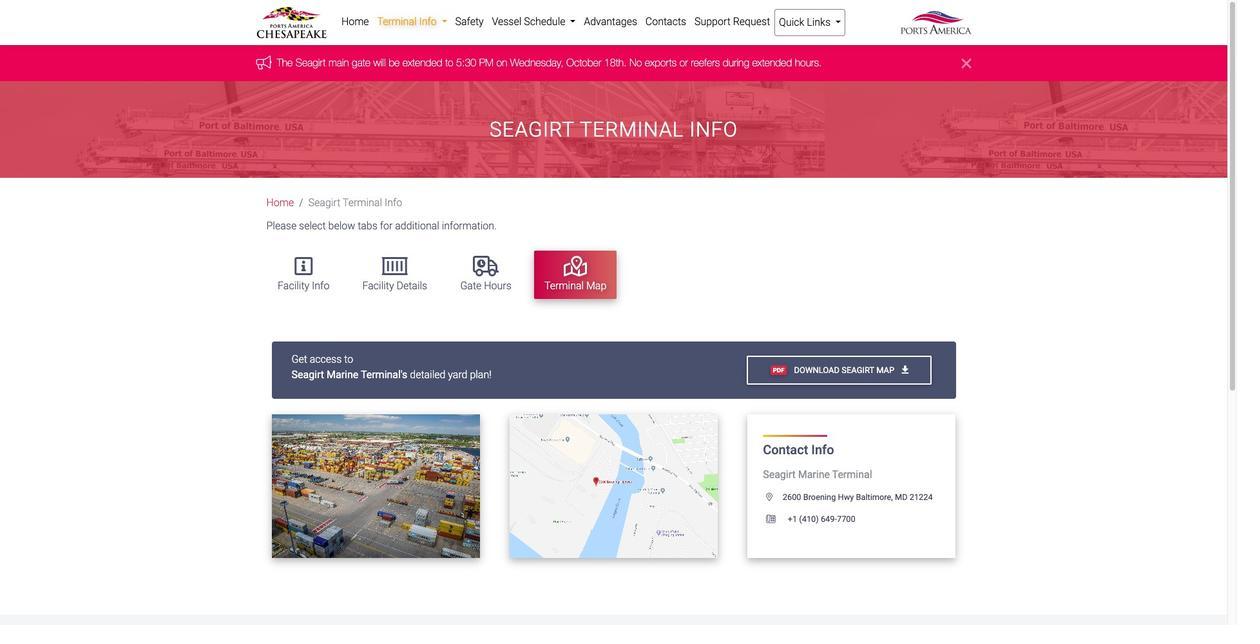 Task type: describe. For each thing, give the bounding box(es) containing it.
to inside button
[[363, 482, 374, 491]]

click to zoom button
[[316, 472, 436, 502]]

no
[[630, 57, 642, 69]]

request
[[734, 15, 771, 28]]

gate hours
[[461, 280, 512, 292]]

gate
[[352, 57, 371, 69]]

support request
[[695, 15, 771, 28]]

gate
[[461, 280, 482, 292]]

to inside alert
[[446, 57, 454, 69]]

0 vertical spatial home link
[[338, 9, 373, 35]]

1 vertical spatial marine
[[799, 469, 830, 481]]

get  access to seagirt marine terminal's detailed yard plan!
[[292, 353, 492, 381]]

gate hours link
[[450, 251, 522, 299]]

get for get  access to seagirt marine terminal's detailed yard plan!
[[292, 353, 307, 365]]

access
[[310, 353, 342, 365]]

for
[[380, 220, 393, 232]]

hours
[[484, 280, 512, 292]]

get directions link
[[553, 472, 675, 502]]

directions
[[592, 482, 639, 491]]

quick
[[780, 16, 805, 28]]

arrow alt to bottom image
[[902, 365, 909, 375]]

schedule
[[524, 15, 566, 28]]

home for top home link
[[342, 15, 369, 28]]

to inside get  access to seagirt marine terminal's detailed yard plan!
[[344, 353, 353, 365]]

below
[[329, 220, 355, 232]]

support request link
[[691, 9, 775, 35]]

quick links
[[780, 16, 834, 28]]

info for terminal info
[[419, 15, 437, 28]]

terminal's
[[361, 369, 408, 381]]

map
[[877, 365, 895, 375]]

0 horizontal spatial seagirt terminal info
[[309, 197, 402, 209]]

map
[[587, 280, 607, 292]]

reefers
[[691, 57, 720, 69]]

facility info link
[[268, 251, 340, 299]]

facility for facility info
[[278, 280, 310, 292]]

(410)
[[800, 515, 819, 524]]

select
[[299, 220, 326, 232]]

safety
[[456, 15, 484, 28]]

2600
[[783, 493, 802, 503]]

click to zoom
[[338, 482, 402, 491]]

0 vertical spatial seagirt terminal info
[[490, 117, 738, 142]]

md
[[896, 493, 908, 503]]

terminal map
[[545, 280, 607, 292]]

2600 broening hwy baltimore, md 21224
[[783, 493, 933, 503]]

broening
[[804, 493, 836, 503]]

21224
[[910, 493, 933, 503]]

seagirt marine terminal
[[763, 469, 873, 481]]

2600 broening hwy baltimore, md 21224 link
[[763, 493, 933, 503]]

terminal map link
[[534, 251, 617, 299]]

during
[[723, 57, 750, 69]]

terminal info link
[[373, 9, 451, 35]]

bullhorn image
[[256, 55, 277, 70]]

download seagirt map
[[793, 365, 897, 375]]

safety link
[[451, 9, 488, 35]]

map marker alt image
[[767, 494, 783, 502]]

additional
[[395, 220, 440, 232]]

vessel schedule link
[[488, 9, 580, 35]]

649-
[[821, 515, 838, 524]]

terminal info
[[377, 15, 439, 28]]

terminal inside tab list
[[545, 280, 584, 292]]

tabs
[[358, 220, 378, 232]]

marine inside get  access to seagirt marine terminal's detailed yard plan!
[[327, 369, 359, 381]]

contacts
[[646, 15, 687, 28]]

vessel schedule
[[492, 15, 568, 28]]

seagirt inside get  access to seagirt marine terminal's detailed yard plan!
[[292, 369, 324, 381]]

seagirt inside the seagirt main gate will be extended to 5:30 pm on wednesday, october 18th.  no exports or reefers during extended hours. alert
[[296, 57, 326, 69]]

advantages link
[[580, 9, 642, 35]]

details
[[397, 280, 428, 292]]

main
[[329, 57, 349, 69]]

plan!
[[470, 369, 492, 381]]

+1 (410) 649-7700 link
[[763, 515, 856, 524]]

links
[[807, 16, 831, 28]]



Task type: vqa. For each thing, say whether or not it's contained in the screenshot.
CLICK
yes



Task type: locate. For each thing, give the bounding box(es) containing it.
to right access
[[344, 353, 353, 365]]

get inside get  access to seagirt marine terminal's detailed yard plan!
[[292, 353, 307, 365]]

october
[[567, 57, 602, 69]]

the
[[277, 57, 293, 69]]

yard
[[448, 369, 468, 381]]

get left directions
[[575, 482, 590, 491]]

1 horizontal spatial seagirt terminal info
[[490, 117, 738, 142]]

1 horizontal spatial to
[[363, 482, 374, 491]]

get left access
[[292, 353, 307, 365]]

please select below tabs for additional information.
[[267, 220, 497, 232]]

hours.
[[795, 57, 822, 69]]

facility left details
[[363, 280, 394, 292]]

get inside get directions link
[[575, 482, 590, 491]]

home link up please
[[267, 197, 294, 209]]

home up please
[[267, 197, 294, 209]]

1 horizontal spatial home
[[342, 15, 369, 28]]

get directions
[[575, 482, 641, 491]]

info for facility info
[[312, 280, 330, 292]]

1 horizontal spatial marine
[[799, 469, 830, 481]]

to right click
[[363, 482, 374, 491]]

1 vertical spatial home link
[[267, 197, 294, 209]]

marine
[[327, 369, 359, 381], [799, 469, 830, 481]]

contact info
[[763, 443, 835, 458]]

marine down access
[[327, 369, 359, 381]]

facility down please
[[278, 280, 310, 292]]

info for contact info
[[812, 443, 835, 458]]

search plus image
[[402, 482, 414, 491]]

exports
[[645, 57, 677, 69]]

0 horizontal spatial home link
[[267, 197, 294, 209]]

the seagirt main gate will be extended to 5:30 pm on wednesday, october 18th.  no exports or reefers during extended hours.
[[277, 57, 822, 69]]

wednesday,
[[511, 57, 564, 69]]

contact info tab panel
[[257, 341, 971, 574]]

directions image
[[641, 482, 653, 491]]

info
[[419, 15, 437, 28], [690, 117, 738, 142], [385, 197, 402, 209], [312, 280, 330, 292], [812, 443, 835, 458]]

home up 'gate'
[[342, 15, 369, 28]]

home for leftmost home link
[[267, 197, 294, 209]]

5:30
[[457, 57, 477, 69]]

extended right be
[[403, 57, 443, 69]]

facility details
[[363, 280, 428, 292]]

1 horizontal spatial extended
[[753, 57, 793, 69]]

0 vertical spatial marine
[[327, 369, 359, 381]]

0 vertical spatial home
[[342, 15, 369, 28]]

information.
[[442, 220, 497, 232]]

facility for facility details
[[363, 280, 394, 292]]

home link
[[338, 9, 373, 35], [267, 197, 294, 209]]

1 horizontal spatial home link
[[338, 9, 373, 35]]

the seagirt main gate will be extended to 5:30 pm on wednesday, october 18th.  no exports or reefers during extended hours. link
[[277, 57, 822, 69]]

1 vertical spatial get
[[575, 482, 590, 491]]

download
[[795, 365, 840, 375]]

be
[[389, 57, 400, 69]]

0 horizontal spatial home
[[267, 197, 294, 209]]

home
[[342, 15, 369, 28], [267, 197, 294, 209]]

pm
[[479, 57, 494, 69]]

1 horizontal spatial facility
[[363, 280, 394, 292]]

to left 5:30
[[446, 57, 454, 69]]

0 horizontal spatial get
[[292, 353, 307, 365]]

facility details link
[[352, 251, 438, 299]]

facility info
[[278, 280, 330, 292]]

1 horizontal spatial get
[[575, 482, 590, 491]]

hwy
[[839, 493, 855, 503]]

info inside facility info link
[[312, 280, 330, 292]]

the seagirt main gate will be extended to 5:30 pm on wednesday, october 18th.  no exports or reefers during extended hours. alert
[[0, 45, 1228, 81]]

extended
[[403, 57, 443, 69], [753, 57, 793, 69]]

terminal inside contact info tab panel
[[833, 469, 873, 481]]

seagirt
[[296, 57, 326, 69], [490, 117, 575, 142], [309, 197, 341, 209], [842, 365, 875, 375], [292, 369, 324, 381], [763, 469, 796, 481]]

please
[[267, 220, 297, 232]]

to
[[446, 57, 454, 69], [344, 353, 353, 365], [363, 482, 374, 491]]

tab list
[[261, 245, 972, 305]]

tab list containing facility info
[[261, 245, 972, 305]]

terminal
[[377, 15, 417, 28], [580, 117, 684, 142], [343, 197, 382, 209], [545, 280, 584, 292], [833, 469, 873, 481]]

18th.
[[605, 57, 627, 69]]

2 extended from the left
[[753, 57, 793, 69]]

0 vertical spatial to
[[446, 57, 454, 69]]

vessel
[[492, 15, 522, 28]]

0 horizontal spatial to
[[344, 353, 353, 365]]

7700
[[838, 515, 856, 524]]

marine up broening
[[799, 469, 830, 481]]

0 horizontal spatial facility
[[278, 280, 310, 292]]

0 vertical spatial get
[[292, 353, 307, 365]]

contact
[[763, 443, 809, 458]]

home link up 'gate'
[[338, 9, 373, 35]]

support
[[695, 15, 731, 28]]

on
[[497, 57, 508, 69]]

0 horizontal spatial extended
[[403, 57, 443, 69]]

2 horizontal spatial to
[[446, 57, 454, 69]]

quick links link
[[775, 9, 846, 36]]

1 facility from the left
[[278, 280, 310, 292]]

contacts link
[[642, 9, 691, 35]]

will
[[374, 57, 386, 69]]

1 vertical spatial home
[[267, 197, 294, 209]]

detailed
[[410, 369, 446, 381]]

advantages
[[584, 15, 638, 28]]

+1
[[788, 515, 798, 524]]

1 vertical spatial to
[[344, 353, 353, 365]]

baltimore,
[[857, 493, 894, 503]]

2 facility from the left
[[363, 280, 394, 292]]

click
[[338, 482, 361, 491]]

0 horizontal spatial marine
[[327, 369, 359, 381]]

facility
[[278, 280, 310, 292], [363, 280, 394, 292]]

info inside the terminal info link
[[419, 15, 437, 28]]

get
[[292, 353, 307, 365], [575, 482, 590, 491]]

1 extended from the left
[[403, 57, 443, 69]]

pdf
[[773, 367, 785, 374]]

+1 (410) 649-7700
[[786, 515, 856, 524]]

extended right during
[[753, 57, 793, 69]]

info inside contact info tab panel
[[812, 443, 835, 458]]

close image
[[962, 56, 972, 71]]

2 vertical spatial to
[[363, 482, 374, 491]]

1 vertical spatial seagirt terminal info
[[309, 197, 402, 209]]

phone office image
[[767, 516, 786, 524]]

seagirt terminal info
[[490, 117, 738, 142], [309, 197, 402, 209]]

zoom
[[376, 482, 400, 491]]

get for get directions
[[575, 482, 590, 491]]

or
[[680, 57, 688, 69]]



